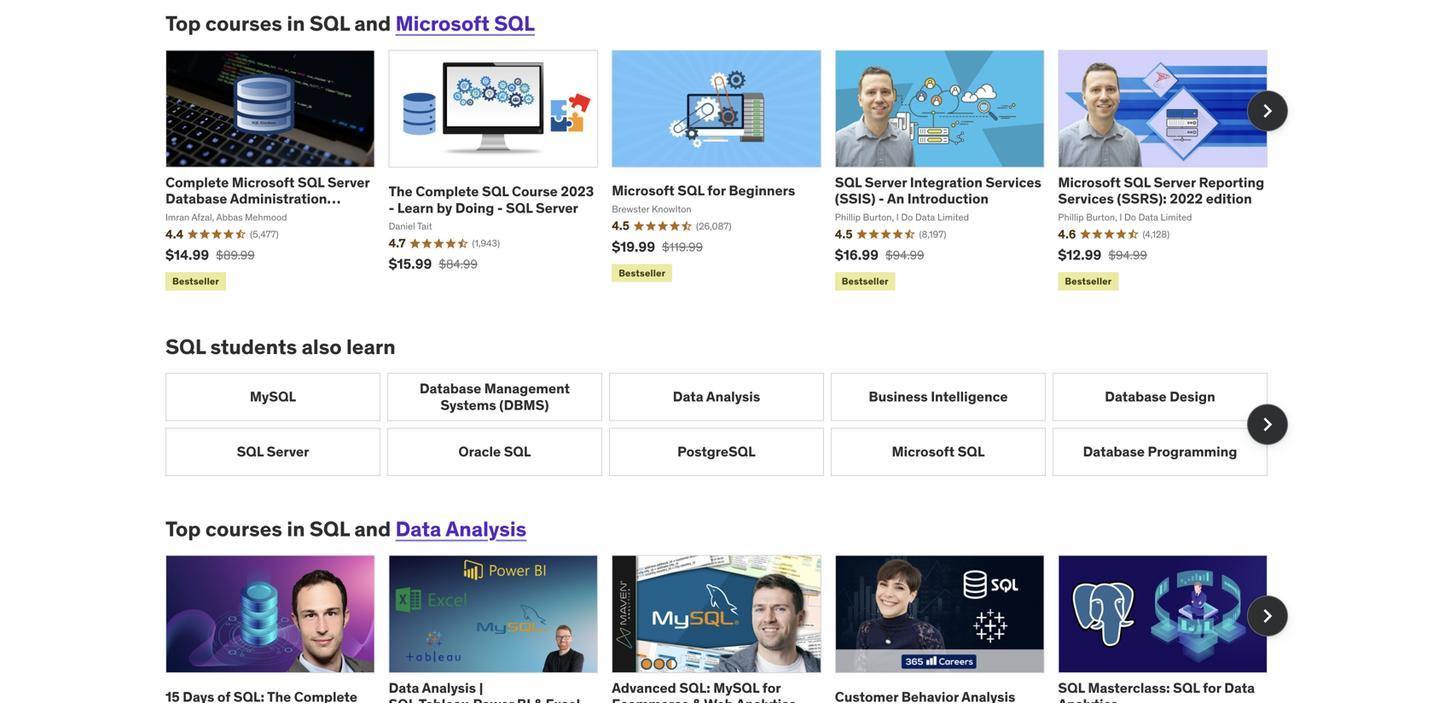 Task type: vqa. For each thing, say whether or not it's contained in the screenshot.
- related to Learn
yes



Task type: locate. For each thing, give the bounding box(es) containing it.
0 vertical spatial carousel element
[[166, 50, 1289, 294]]

1 carousel element from the top
[[166, 50, 1289, 294]]

1 horizontal spatial course
[[512, 183, 558, 200]]

carousel element containing data analysis | sql,tableau,power bi & excel
[[166, 555, 1289, 703]]

- left the an
[[879, 190, 885, 208]]

1 horizontal spatial mysql
[[714, 679, 760, 697]]

0 horizontal spatial complete
[[166, 174, 229, 191]]

2 vertical spatial next image
[[1255, 603, 1282, 630]]

- left 'learn'
[[389, 199, 394, 217]]

complete inside the complete sql course 2023 - learn by doing - sql server
[[416, 183, 479, 200]]

in
[[287, 11, 305, 36], [287, 516, 305, 542]]

server left the
[[328, 174, 370, 191]]

data analysis link
[[609, 373, 824, 421], [396, 516, 527, 542]]

& inside data analysis | sql,tableau,power bi & excel
[[534, 696, 543, 703]]

1 top from the top
[[166, 11, 201, 36]]

database for database programming
[[1084, 443, 1145, 461]]

1 and from the top
[[354, 11, 391, 36]]

1 horizontal spatial data analysis link
[[609, 373, 824, 421]]

1 vertical spatial mysql
[[714, 679, 760, 697]]

mysql down sql students also learn
[[250, 388, 296, 406]]

- inside sql server integration services (ssis) - an introduction
[[879, 190, 885, 208]]

design
[[1170, 388, 1216, 406]]

0 vertical spatial data analysis link
[[609, 373, 824, 421]]

next image
[[1255, 97, 1282, 124], [1255, 411, 1282, 438], [1255, 603, 1282, 630]]

2 horizontal spatial -
[[879, 190, 885, 208]]

carousel element
[[166, 50, 1289, 294], [166, 373, 1289, 476], [166, 555, 1289, 703]]

complete microsoft sql server database administration course
[[166, 174, 370, 224]]

database left design
[[1105, 388, 1167, 406]]

1 vertical spatial next image
[[1255, 411, 1282, 438]]

masterclass:
[[1088, 679, 1171, 697]]

database inside database management systems (dbms)
[[420, 380, 482, 397]]

1 next image from the top
[[1255, 97, 1282, 124]]

database design
[[1105, 388, 1216, 406]]

2 analytics from the left
[[1059, 696, 1119, 703]]

0 vertical spatial microsoft sql link
[[396, 11, 535, 36]]

intelligence
[[931, 388, 1008, 406]]

1 horizontal spatial microsoft sql link
[[831, 428, 1046, 476]]

1 & from the left
[[534, 696, 543, 703]]

& left web
[[693, 696, 701, 703]]

the complete sql course 2023 - learn by doing - sql server
[[389, 183, 594, 217]]

server inside complete microsoft sql server database administration course
[[328, 174, 370, 191]]

data inside sql masterclass: sql for data analytics
[[1225, 679, 1255, 697]]

0 vertical spatial in
[[287, 11, 305, 36]]

analysis down oracle sql link
[[446, 516, 527, 542]]

(ssis)
[[835, 190, 876, 208]]

database inside complete microsoft sql server database administration course
[[166, 190, 227, 208]]

advanced
[[612, 679, 677, 697]]

0 horizontal spatial course
[[166, 206, 212, 224]]

edition
[[1207, 190, 1253, 208]]

course inside complete microsoft sql server database administration course
[[166, 206, 212, 224]]

1 courses from the top
[[205, 11, 282, 36]]

mysql
[[250, 388, 296, 406], [714, 679, 760, 697]]

analysis up postgresql
[[707, 388, 761, 406]]

1 horizontal spatial for
[[763, 679, 781, 697]]

services left (ssrs): at the top right of the page
[[1059, 190, 1114, 208]]

& right bi
[[534, 696, 543, 703]]

for
[[708, 182, 726, 199], [763, 679, 781, 697], [1203, 679, 1222, 697]]

analysis
[[707, 388, 761, 406], [446, 516, 527, 542], [422, 679, 476, 697]]

oracle sql link
[[387, 428, 603, 476]]

server down mysql link
[[267, 443, 309, 461]]

server inside sql server link
[[267, 443, 309, 461]]

1 horizontal spatial services
[[1059, 190, 1114, 208]]

2 vertical spatial carousel element
[[166, 555, 1289, 703]]

3 carousel element from the top
[[166, 555, 1289, 703]]

1 horizontal spatial &
[[693, 696, 701, 703]]

postgresql link
[[609, 428, 824, 476]]

1 vertical spatial courses
[[205, 516, 282, 542]]

for inside sql masterclass: sql for data analytics
[[1203, 679, 1222, 697]]

for left beginners at the right top
[[708, 182, 726, 199]]

0 vertical spatial courses
[[205, 11, 282, 36]]

sql inside complete microsoft sql server database administration course
[[298, 174, 325, 191]]

advanced sql: mysql for ecommerce & web analytics link
[[612, 679, 797, 703]]

0 horizontal spatial analytics
[[736, 696, 797, 703]]

1 in from the top
[[287, 11, 305, 36]]

2 courses from the top
[[205, 516, 282, 542]]

2022
[[1170, 190, 1203, 208]]

for right "masterclass:"
[[1203, 679, 1222, 697]]

courses
[[205, 11, 282, 36], [205, 516, 282, 542]]

microsoft for microsoft sql for beginners
[[612, 182, 675, 199]]

0 vertical spatial top
[[166, 11, 201, 36]]

services
[[986, 174, 1042, 191], [1059, 190, 1114, 208]]

0 vertical spatial analysis
[[707, 388, 761, 406]]

course inside the complete sql course 2023 - learn by doing - sql server
[[512, 183, 558, 200]]

1 horizontal spatial analytics
[[1059, 696, 1119, 703]]

sql inside sql server integration services (ssis) - an introduction
[[835, 174, 862, 191]]

0 vertical spatial mysql
[[250, 388, 296, 406]]

server
[[328, 174, 370, 191], [865, 174, 907, 191], [1154, 174, 1196, 191], [536, 199, 578, 217], [267, 443, 309, 461]]

0 horizontal spatial -
[[389, 199, 394, 217]]

&
[[534, 696, 543, 703], [693, 696, 701, 703]]

courses for top courses in sql and microsoft sql
[[205, 11, 282, 36]]

data analysis
[[673, 388, 761, 406]]

carousel element for analysis
[[166, 555, 1289, 703]]

0 vertical spatial next image
[[1255, 97, 1282, 124]]

1 vertical spatial course
[[166, 206, 212, 224]]

1 vertical spatial microsoft sql link
[[831, 428, 1046, 476]]

and for microsoft sql
[[354, 11, 391, 36]]

services inside microsoft sql server reporting services (ssrs): 2022 edition
[[1059, 190, 1114, 208]]

0 vertical spatial course
[[512, 183, 558, 200]]

2 horizontal spatial for
[[1203, 679, 1222, 697]]

database
[[166, 190, 227, 208], [420, 380, 482, 397], [1105, 388, 1167, 406], [1084, 443, 1145, 461]]

postgresql
[[678, 443, 756, 461]]

data analysis | sql,tableau,power bi & excel link
[[389, 679, 597, 703]]

(ssrs):
[[1117, 190, 1167, 208]]

advanced sql: mysql for ecommerce & web analytics
[[612, 679, 797, 703]]

carousel element for sql
[[166, 50, 1289, 294]]

services right integration
[[986, 174, 1042, 191]]

1 vertical spatial data analysis link
[[396, 516, 527, 542]]

for right web
[[763, 679, 781, 697]]

1 horizontal spatial complete
[[416, 183, 479, 200]]

course
[[512, 183, 558, 200], [166, 206, 212, 224]]

0 horizontal spatial &
[[534, 696, 543, 703]]

data analysis link up postgresql
[[609, 373, 824, 421]]

1 vertical spatial carousel element
[[166, 373, 1289, 476]]

server left edition
[[1154, 174, 1196, 191]]

2 vertical spatial analysis
[[422, 679, 476, 697]]

1 vertical spatial and
[[354, 516, 391, 542]]

analysis inside data analysis | sql,tableau,power bi & excel
[[422, 679, 476, 697]]

sql
[[310, 11, 350, 36], [494, 11, 535, 36], [298, 174, 325, 191], [835, 174, 862, 191], [1124, 174, 1151, 191], [678, 182, 705, 199], [482, 183, 509, 200], [506, 199, 533, 217], [166, 334, 206, 360], [237, 443, 264, 461], [504, 443, 531, 461], [958, 443, 985, 461], [310, 516, 350, 542], [1059, 679, 1085, 697], [1174, 679, 1200, 697]]

analysis left |
[[422, 679, 476, 697]]

next image for top courses in sql and data analysis
[[1255, 603, 1282, 630]]

mysql link
[[166, 373, 381, 421]]

administration
[[230, 190, 327, 208]]

database for database management systems (dbms)
[[420, 380, 482, 397]]

also
[[302, 334, 342, 360]]

0 vertical spatial and
[[354, 11, 391, 36]]

2 in from the top
[[287, 516, 305, 542]]

learn
[[398, 199, 434, 217]]

next image for top courses in sql and microsoft sql
[[1255, 97, 1282, 124]]

server inside microsoft sql server reporting services (ssrs): 2022 edition
[[1154, 174, 1196, 191]]

carousel element containing complete microsoft sql server database administration course
[[166, 50, 1289, 294]]

& inside advanced sql: mysql for ecommerce & web analytics
[[693, 696, 701, 703]]

1 analytics from the left
[[736, 696, 797, 703]]

the
[[389, 183, 413, 200]]

2023
[[561, 183, 594, 200]]

0 horizontal spatial microsoft sql link
[[396, 11, 535, 36]]

complete
[[166, 174, 229, 191], [416, 183, 479, 200]]

oracle sql
[[459, 443, 531, 461]]

for inside advanced sql: mysql for ecommerce & web analytics
[[763, 679, 781, 697]]

2 carousel element from the top
[[166, 373, 1289, 476]]

introduction
[[908, 190, 989, 208]]

sql server integration services (ssis) - an introduction link
[[835, 174, 1042, 208]]

database left administration
[[166, 190, 227, 208]]

database down database design link
[[1084, 443, 1145, 461]]

analytics
[[736, 696, 797, 703], [1059, 696, 1119, 703]]

microsoft for microsoft sql server reporting services (ssrs): 2022 edition
[[1059, 174, 1121, 191]]

microsoft sql link
[[396, 11, 535, 36], [831, 428, 1046, 476]]

1 vertical spatial top
[[166, 516, 201, 542]]

database programming
[[1084, 443, 1238, 461]]

server left integration
[[865, 174, 907, 191]]

2 top from the top
[[166, 516, 201, 542]]

reporting
[[1199, 174, 1265, 191]]

and
[[354, 11, 391, 36], [354, 516, 391, 542]]

sql masterclass: sql for data analytics
[[1059, 679, 1255, 703]]

server right doing
[[536, 199, 578, 217]]

microsoft
[[396, 11, 490, 36], [232, 174, 295, 191], [1059, 174, 1121, 191], [612, 182, 675, 199], [892, 443, 955, 461]]

top courses in sql and microsoft sql
[[166, 11, 535, 36]]

microsoft sql server reporting services (ssrs): 2022 edition
[[1059, 174, 1265, 208]]

0 horizontal spatial data analysis link
[[396, 516, 527, 542]]

2 & from the left
[[693, 696, 701, 703]]

2 and from the top
[[354, 516, 391, 542]]

|
[[479, 679, 483, 697]]

carousel element containing database management systems (dbms)
[[166, 373, 1289, 476]]

analysis inside "link"
[[707, 388, 761, 406]]

doing
[[456, 199, 494, 217]]

analytics inside advanced sql: mysql for ecommerce & web analytics
[[736, 696, 797, 703]]

-
[[879, 190, 885, 208], [389, 199, 394, 217], [497, 199, 503, 217]]

- for an
[[879, 190, 885, 208]]

- right doing
[[497, 199, 503, 217]]

microsoft inside microsoft sql server reporting services (ssrs): 2022 edition
[[1059, 174, 1121, 191]]

an
[[887, 190, 905, 208]]

data
[[673, 388, 704, 406], [396, 516, 442, 542], [389, 679, 419, 697], [1225, 679, 1255, 697]]

data analysis link down oracle at the bottom of the page
[[396, 516, 527, 542]]

(dbms)
[[499, 396, 549, 414]]

mysql right sql:
[[714, 679, 760, 697]]

top
[[166, 11, 201, 36], [166, 516, 201, 542]]

0 horizontal spatial services
[[986, 174, 1042, 191]]

1 vertical spatial in
[[287, 516, 305, 542]]

database up oracle at the bottom of the page
[[420, 380, 482, 397]]

3 next image from the top
[[1255, 603, 1282, 630]]

sql:
[[680, 679, 711, 697]]



Task type: describe. For each thing, give the bounding box(es) containing it.
server inside the complete sql course 2023 - learn by doing - sql server
[[536, 199, 578, 217]]

database for database design
[[1105, 388, 1167, 406]]

microsoft sql for beginners link
[[612, 182, 796, 199]]

in for microsoft
[[287, 11, 305, 36]]

programming
[[1148, 443, 1238, 461]]

complete microsoft sql server database administration course link
[[166, 174, 370, 224]]

microsoft sql
[[892, 443, 985, 461]]

sql students also learn
[[166, 334, 396, 360]]

sql server link
[[166, 428, 381, 476]]

- for learn
[[389, 199, 394, 217]]

top for top courses in sql and microsoft sql
[[166, 11, 201, 36]]

sql masterclass: sql for data analytics link
[[1059, 679, 1255, 703]]

data inside "link"
[[673, 388, 704, 406]]

sql inside microsoft sql server reporting services (ssrs): 2022 edition
[[1124, 174, 1151, 191]]

for for advanced
[[763, 679, 781, 697]]

& for excel
[[534, 696, 543, 703]]

2 next image from the top
[[1255, 411, 1282, 438]]

sql,tableau,power
[[389, 696, 514, 703]]

database management systems (dbms) link
[[387, 373, 603, 421]]

for for sql
[[1203, 679, 1222, 697]]

beginners
[[729, 182, 796, 199]]

ecommerce
[[612, 696, 690, 703]]

microsoft for microsoft sql
[[892, 443, 955, 461]]

analysis for data analysis | sql,tableau,power bi & excel 
[[422, 679, 476, 697]]

business intelligence
[[869, 388, 1008, 406]]

1 horizontal spatial -
[[497, 199, 503, 217]]

0 horizontal spatial mysql
[[250, 388, 296, 406]]

students
[[210, 334, 297, 360]]

microsoft sql for beginners
[[612, 182, 796, 199]]

analysis for data analysis
[[707, 388, 761, 406]]

data analysis | sql,tableau,power bi & excel 
[[389, 679, 588, 703]]

the complete sql course 2023 - learn by doing - sql server link
[[389, 183, 594, 217]]

sql server
[[237, 443, 309, 461]]

analytics inside sql masterclass: sql for data analytics
[[1059, 696, 1119, 703]]

bi
[[517, 696, 531, 703]]

data inside data analysis | sql,tableau,power bi & excel
[[389, 679, 419, 697]]

integration
[[910, 174, 983, 191]]

0 horizontal spatial for
[[708, 182, 726, 199]]

microsoft sql server reporting services (ssrs): 2022 edition link
[[1059, 174, 1265, 208]]

systems
[[441, 396, 496, 414]]

database design link
[[1053, 373, 1268, 421]]

top for top courses in sql and data analysis
[[166, 516, 201, 542]]

sql server integration services (ssis) - an introduction
[[835, 174, 1042, 208]]

courses for top courses in sql and data analysis
[[205, 516, 282, 542]]

learn
[[346, 334, 396, 360]]

business
[[869, 388, 928, 406]]

complete inside complete microsoft sql server database administration course
[[166, 174, 229, 191]]

in for data
[[287, 516, 305, 542]]

top courses in sql and data analysis
[[166, 516, 527, 542]]

1 vertical spatial analysis
[[446, 516, 527, 542]]

management
[[485, 380, 570, 397]]

web
[[704, 696, 734, 703]]

and for data analysis
[[354, 516, 391, 542]]

services inside sql server integration services (ssis) - an introduction
[[986, 174, 1042, 191]]

server inside sql server integration services (ssis) - an introduction
[[865, 174, 907, 191]]

database management systems (dbms)
[[420, 380, 570, 414]]

microsoft inside complete microsoft sql server database administration course
[[232, 174, 295, 191]]

excel
[[546, 696, 581, 703]]

oracle
[[459, 443, 501, 461]]

mysql inside advanced sql: mysql for ecommerce & web analytics
[[714, 679, 760, 697]]

by
[[437, 199, 453, 217]]

business intelligence link
[[831, 373, 1046, 421]]

& for web
[[693, 696, 701, 703]]

database programming link
[[1053, 428, 1268, 476]]



